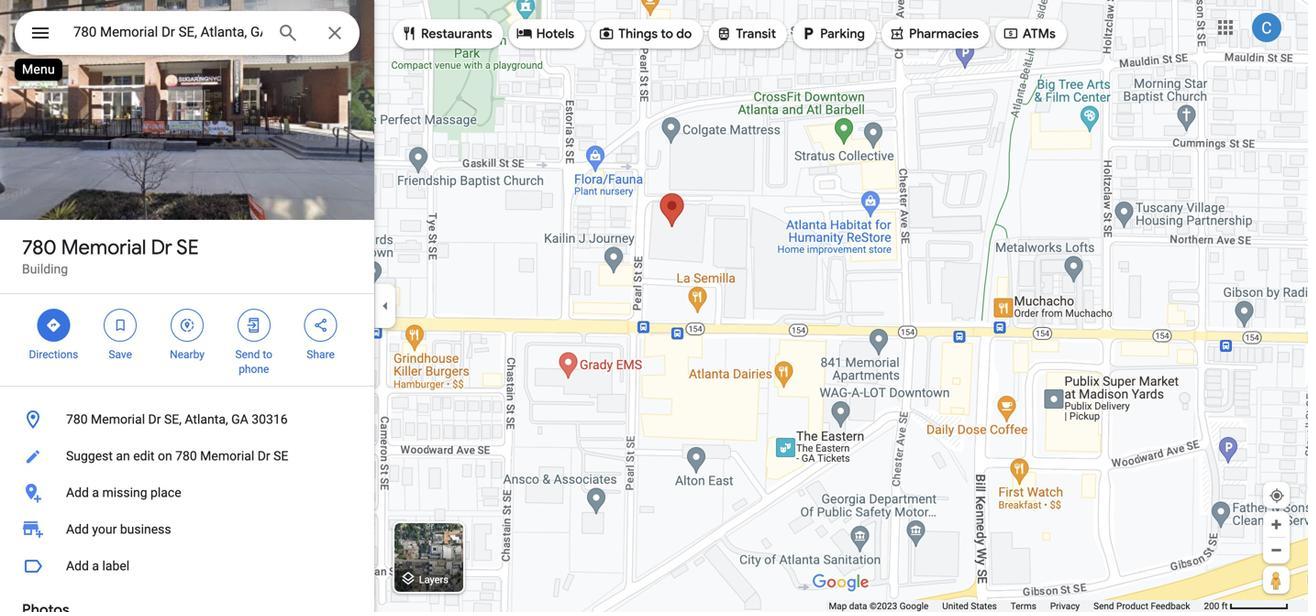 Task type: locate. For each thing, give the bounding box(es) containing it.
privacy button
[[1050, 601, 1080, 613]]

a inside button
[[92, 559, 99, 574]]

 pharmacies
[[889, 23, 979, 44]]

add down suggest at the bottom
[[66, 486, 89, 501]]

memorial down ga on the bottom of the page
[[200, 449, 254, 464]]

united
[[943, 601, 969, 612]]

se inside button
[[273, 449, 288, 464]]

se
[[176, 235, 199, 261], [273, 449, 288, 464]]

a left missing on the left of the page
[[92, 486, 99, 501]]

product
[[1117, 601, 1149, 612]]

 parking
[[800, 23, 865, 44]]

footer containing map data ©2023 google
[[829, 601, 1204, 613]]


[[889, 23, 906, 44]]

780 memorial dr se, atlanta, ga 30316 button
[[0, 402, 374, 439]]

1 a from the top
[[92, 486, 99, 501]]

terms button
[[1011, 601, 1037, 613]]

zoom in image
[[1270, 518, 1284, 532]]

0 horizontal spatial to
[[263, 349, 273, 362]]

label
[[102, 559, 130, 574]]

pharmacies
[[909, 26, 979, 42]]

2 vertical spatial 780
[[175, 449, 197, 464]]

memorial up building at the left of page
[[61, 235, 146, 261]]

2 vertical spatial dr
[[258, 449, 270, 464]]

2 vertical spatial add
[[66, 559, 89, 574]]

1 vertical spatial add
[[66, 523, 89, 538]]


[[179, 316, 195, 336]]

2 horizontal spatial 780
[[175, 449, 197, 464]]

0 horizontal spatial 780
[[22, 235, 56, 261]]

place
[[150, 486, 181, 501]]

0 vertical spatial add
[[66, 486, 89, 501]]

map
[[829, 601, 847, 612]]

1 horizontal spatial to
[[661, 26, 673, 42]]

things
[[619, 26, 658, 42]]

1 vertical spatial to
[[263, 349, 273, 362]]

united states button
[[943, 601, 997, 613]]


[[401, 23, 417, 44]]

0 vertical spatial dr
[[151, 235, 172, 261]]

780 memorial dr se main content
[[0, 0, 374, 613]]

1 vertical spatial memorial
[[91, 412, 145, 428]]

1 vertical spatial 780
[[66, 412, 88, 428]]

an
[[116, 449, 130, 464]]

memorial
[[61, 235, 146, 261], [91, 412, 145, 428], [200, 449, 254, 464]]


[[516, 23, 533, 44]]

to inside  things to do
[[661, 26, 673, 42]]

1 vertical spatial send
[[1094, 601, 1114, 612]]

a inside button
[[92, 486, 99, 501]]

google account: cat marinescu  
(ecaterina.marinescu@adept.ai) image
[[1252, 13, 1282, 42]]

 button
[[15, 11, 66, 59]]

do
[[676, 26, 692, 42]]

None field
[[73, 21, 262, 43]]

dr for se
[[151, 235, 172, 261]]

none field inside 780 memorial dr se, atlanta, ga 30316 field
[[73, 21, 262, 43]]

send product feedback
[[1094, 601, 1190, 612]]

restaurants
[[421, 26, 492, 42]]

send inside send to phone
[[235, 349, 260, 362]]

show your location image
[[1269, 488, 1285, 505]]

send inside button
[[1094, 601, 1114, 612]]

se,
[[164, 412, 182, 428]]

1 vertical spatial se
[[273, 449, 288, 464]]

business
[[120, 523, 171, 538]]

780 up suggest at the bottom
[[66, 412, 88, 428]]

se down the 30316
[[273, 449, 288, 464]]

send for send product feedback
[[1094, 601, 1114, 612]]

1 horizontal spatial se
[[273, 449, 288, 464]]

3 add from the top
[[66, 559, 89, 574]]

1 vertical spatial dr
[[148, 412, 161, 428]]

0 vertical spatial send
[[235, 349, 260, 362]]

dr inside 780 memorial dr se, atlanta, ga 30316 button
[[148, 412, 161, 428]]

show street view coverage image
[[1263, 567, 1290, 595]]

suggest
[[66, 449, 113, 464]]

send up phone
[[235, 349, 260, 362]]

feedback
[[1151, 601, 1190, 612]]

add your business link
[[0, 512, 374, 549]]

add for add your business
[[66, 523, 89, 538]]

 search field
[[15, 11, 360, 59]]

add inside button
[[66, 559, 89, 574]]

780 memorial dr se building
[[22, 235, 199, 277]]

780 right on
[[175, 449, 197, 464]]

se inside 780 memorial dr se building
[[176, 235, 199, 261]]

0 vertical spatial 780
[[22, 235, 56, 261]]

780 up building at the left of page
[[22, 235, 56, 261]]


[[45, 316, 62, 336]]

dr inside 780 memorial dr se building
[[151, 235, 172, 261]]

memorial inside 780 memorial dr se building
[[61, 235, 146, 261]]

footer inside google maps element
[[829, 601, 1204, 613]]

a
[[92, 486, 99, 501], [92, 559, 99, 574]]

send left product on the bottom of the page
[[1094, 601, 1114, 612]]

add
[[66, 486, 89, 501], [66, 523, 89, 538], [66, 559, 89, 574]]

1 horizontal spatial 780
[[66, 412, 88, 428]]

se up 
[[176, 235, 199, 261]]

2 a from the top
[[92, 559, 99, 574]]


[[29, 20, 51, 46]]

a left label
[[92, 559, 99, 574]]

0 vertical spatial a
[[92, 486, 99, 501]]

200 ft
[[1204, 601, 1228, 612]]

to left do
[[661, 26, 673, 42]]

footer
[[829, 601, 1204, 613]]

send
[[235, 349, 260, 362], [1094, 601, 1114, 612]]

0 vertical spatial se
[[176, 235, 199, 261]]

0 vertical spatial to
[[661, 26, 673, 42]]

to up phone
[[263, 349, 273, 362]]

0 vertical spatial memorial
[[61, 235, 146, 261]]

directions
[[29, 349, 78, 362]]


[[800, 23, 817, 44]]

suggest an edit on 780 memorial dr se button
[[0, 439, 374, 475]]

add left label
[[66, 559, 89, 574]]

to
[[661, 26, 673, 42], [263, 349, 273, 362]]

780 Memorial Dr SE, Atlanta, GA 30316 field
[[15, 11, 360, 55]]

2 vertical spatial memorial
[[200, 449, 254, 464]]

1 horizontal spatial send
[[1094, 601, 1114, 612]]

memorial up an
[[91, 412, 145, 428]]

add left your
[[66, 523, 89, 538]]

1 add from the top
[[66, 486, 89, 501]]

save
[[109, 349, 132, 362]]

780
[[22, 235, 56, 261], [66, 412, 88, 428], [175, 449, 197, 464]]

 hotels
[[516, 23, 574, 44]]

add a missing place button
[[0, 475, 374, 512]]

0 horizontal spatial send
[[235, 349, 260, 362]]

0 horizontal spatial se
[[176, 235, 199, 261]]


[[312, 316, 329, 336]]

1 vertical spatial a
[[92, 559, 99, 574]]

dr
[[151, 235, 172, 261], [148, 412, 161, 428], [258, 449, 270, 464]]

send product feedback button
[[1094, 601, 1190, 613]]

a for missing
[[92, 486, 99, 501]]

add inside button
[[66, 486, 89, 501]]


[[246, 316, 262, 336]]

2 add from the top
[[66, 523, 89, 538]]

780 for se,
[[66, 412, 88, 428]]

780 inside 780 memorial dr se building
[[22, 235, 56, 261]]

atms
[[1023, 26, 1056, 42]]



Task type: vqa. For each thing, say whether or not it's contained in the screenshot.


Task type: describe. For each thing, give the bounding box(es) containing it.
memorial for se
[[61, 235, 146, 261]]

layers
[[419, 575, 449, 586]]

a for label
[[92, 559, 99, 574]]

add a missing place
[[66, 486, 181, 501]]

 atms
[[1003, 23, 1056, 44]]

to inside send to phone
[[263, 349, 273, 362]]

zoom out image
[[1270, 544, 1284, 558]]

missing
[[102, 486, 147, 501]]

parking
[[820, 26, 865, 42]]

 restaurants
[[401, 23, 492, 44]]

building
[[22, 262, 68, 277]]

©2023
[[870, 601, 898, 612]]


[[598, 23, 615, 44]]

dr for se,
[[148, 412, 161, 428]]

data
[[849, 601, 868, 612]]

your
[[92, 523, 117, 538]]

ft
[[1222, 601, 1228, 612]]

30316
[[252, 412, 288, 428]]

united states
[[943, 601, 997, 612]]

200
[[1204, 601, 1220, 612]]

 transit
[[716, 23, 776, 44]]

privacy
[[1050, 601, 1080, 612]]

780 memorial dr se, atlanta, ga 30316
[[66, 412, 288, 428]]

google maps element
[[0, 0, 1308, 613]]

780 for se
[[22, 235, 56, 261]]

add a label button
[[0, 549, 374, 585]]


[[112, 316, 129, 336]]

send for send to phone
[[235, 349, 260, 362]]

phone
[[239, 363, 269, 376]]

collapse side panel image
[[375, 296, 395, 317]]

hotels
[[536, 26, 574, 42]]

states
[[971, 601, 997, 612]]

on
[[158, 449, 172, 464]]

memorial for se,
[[91, 412, 145, 428]]


[[716, 23, 732, 44]]

nearby
[[170, 349, 205, 362]]

suggest an edit on 780 memorial dr se
[[66, 449, 288, 464]]

add for add a label
[[66, 559, 89, 574]]

send to phone
[[235, 349, 273, 376]]

200 ft button
[[1204, 601, 1289, 612]]

add for add a missing place
[[66, 486, 89, 501]]

add a label
[[66, 559, 130, 574]]

dr inside suggest an edit on 780 memorial dr se button
[[258, 449, 270, 464]]

add your business
[[66, 523, 171, 538]]

edit
[[133, 449, 155, 464]]

actions for 780 memorial dr se region
[[0, 295, 374, 386]]

transit
[[736, 26, 776, 42]]

 things to do
[[598, 23, 692, 44]]


[[1003, 23, 1019, 44]]

google
[[900, 601, 929, 612]]

share
[[307, 349, 335, 362]]

atlanta,
[[185, 412, 228, 428]]

ga
[[231, 412, 248, 428]]

map data ©2023 google
[[829, 601, 929, 612]]

terms
[[1011, 601, 1037, 612]]



